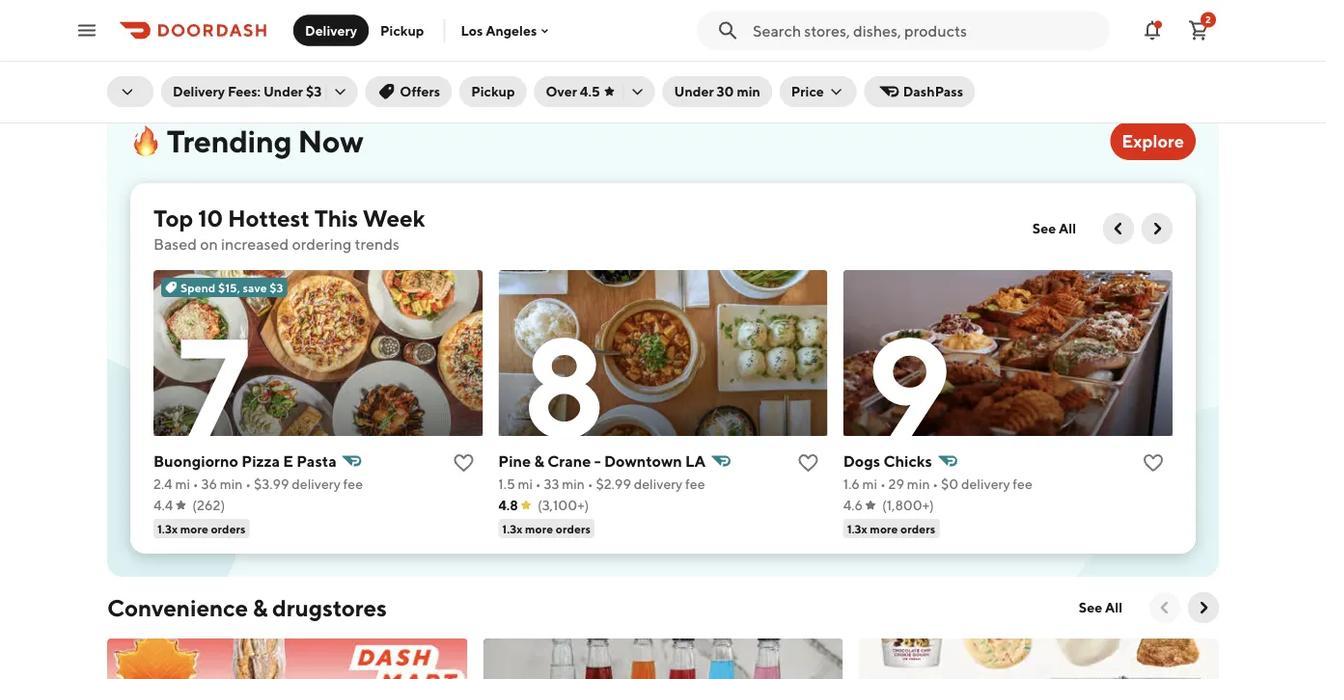 Task type: describe. For each thing, give the bounding box(es) containing it.
notification bell image
[[1141, 19, 1165, 42]]

• left the 31
[[524, 25, 530, 41]]

buongiorno
[[154, 452, 238, 471]]

next button of carousel image
[[1148, 219, 1167, 239]]

click to add this store to your saved list image for honey donuts
[[1189, 0, 1212, 23]]

pine
[[499, 452, 531, 471]]

mi for honey donuts
[[877, 25, 892, 41]]

1.7
[[859, 25, 874, 41]]

spend $15, save $3
[[181, 281, 283, 295]]

fee for dogs chicks
[[1013, 477, 1033, 492]]

2
[[1206, 14, 1212, 25]]

29 for chicks
[[889, 477, 905, 492]]

-
[[595, 452, 601, 471]]

pickup for top pickup button
[[380, 22, 424, 38]]

• down honey donuts
[[895, 25, 901, 41]]

$​0 inside sunright tea studio 0.5 mi • 24 min • $​0 delivery fee
[[210, 25, 227, 41]]

$2.99
[[596, 477, 631, 492]]

🔥 trending now
[[130, 123, 363, 159]]

7
[[177, 304, 249, 468]]

los angeles
[[461, 22, 537, 38]]

dogs
[[844, 452, 881, 471]]

fees:
[[228, 84, 261, 99]]

Store search: begin typing to search for stores available on DoorDash text field
[[753, 20, 1099, 41]]

1.5 mi • 33 min • $2.99 delivery fee
[[499, 477, 705, 492]]

4.8 for 1.5 mi • 33 min • $2.99 delivery fee
[[499, 498, 518, 514]]

min for 2.4 mi • 36 min • $3.99 delivery fee
[[220, 477, 243, 492]]

see for previous button of carousel icon
[[1079, 600, 1103, 616]]

under 30 min button
[[663, 76, 772, 107]]

click to add this store to your saved list image
[[813, 0, 836, 23]]

• down dogs chicks
[[881, 477, 886, 492]]

based
[[154, 235, 197, 253]]

more for 8
[[525, 522, 553, 536]]

over 4.5
[[546, 84, 600, 99]]

(3,100+)
[[538, 498, 589, 514]]

1.6 mi • 29 min • $​0 delivery fee
[[844, 477, 1033, 492]]

previous button of carousel image
[[1109, 219, 1129, 239]]

1 items, open order cart image
[[1188, 19, 1211, 42]]

delivery for delivery
[[305, 22, 357, 38]]

• down studio
[[201, 25, 207, 41]]

pine & crane - downtown la
[[499, 452, 706, 471]]

convenience & drugstores
[[107, 594, 387, 622]]

1.7 mi • 29 min • $0.99 delivery fee
[[859, 25, 1067, 41]]

trends
[[355, 235, 400, 253]]

2.4 mi • 36 min • $3.99 delivery fee
[[154, 477, 363, 492]]

hottest
[[228, 204, 310, 232]]

(4,000+)
[[898, 46, 955, 62]]

trending
[[167, 123, 292, 159]]

delivery for honey donuts
[[996, 25, 1044, 41]]

min for 0.3 mi • 31 min • $​0 delivery fee
[[548, 25, 571, 41]]

fee for honey donuts
[[1047, 25, 1067, 41]]

1 vertical spatial pickup button
[[460, 76, 527, 107]]

• up the (4,700+)
[[573, 25, 579, 41]]

see all link for previous button of carousel image
[[1021, 213, 1088, 244]]

$3 for delivery fees: under $3
[[306, 84, 322, 99]]

on
[[200, 235, 218, 253]]

🔥
[[130, 123, 161, 159]]

4.8 for 1.7 mi • 29 min • $0.99 delivery fee
[[859, 46, 879, 62]]

offers button
[[365, 76, 452, 107]]

min for 1.5 mi • 33 min • $2.99 delivery fee
[[562, 477, 585, 492]]

click to add this store to your saved list image for buongiorno pizza e pasta
[[452, 452, 475, 475]]

spend
[[181, 281, 216, 295]]

4.8 for 0.3 mi • 31 min • $​0 delivery fee
[[483, 46, 503, 62]]

0 vertical spatial pickup button
[[369, 15, 436, 46]]

delivery for buongiorno pizza e pasta
[[292, 477, 341, 492]]

mi for dogs chicks
[[863, 477, 878, 492]]

convenience
[[107, 594, 248, 622]]

min inside button
[[737, 84, 761, 99]]

4.6
[[844, 498, 863, 514]]

1.5
[[499, 477, 515, 492]]

increased
[[221, 235, 289, 253]]

8
[[522, 304, 604, 468]]

all for previous button of carousel image
[[1059, 221, 1077, 237]]

4.4
[[154, 498, 173, 514]]

(4,700+)
[[522, 46, 576, 62]]

next button of carousel image
[[1194, 599, 1214, 618]]

open menu image
[[75, 19, 98, 42]]

delivery for delivery fees: under $3
[[173, 84, 225, 99]]

• left the "$2.99"
[[588, 477, 594, 492]]

0.3 mi • 31 min • $​0 delivery fee
[[483, 25, 673, 41]]

30
[[717, 84, 734, 99]]

• down buongiorno pizza e pasta
[[245, 477, 251, 492]]

delivery inside sunright tea studio 0.5 mi • 24 min • $​0 delivery fee
[[230, 25, 279, 41]]

mi right the 0.3
[[506, 25, 521, 41]]

previous button of carousel image
[[1156, 599, 1175, 618]]

1.6
[[844, 477, 860, 492]]

0.3
[[483, 25, 504, 41]]

orders for 8
[[556, 522, 591, 536]]

4.8 for 0.5 mi • 24 min • $​0 delivery fee
[[107, 46, 127, 62]]

mi inside sunright tea studio 0.5 mi • 24 min • $​0 delivery fee
[[131, 25, 146, 41]]

see for previous button of carousel image
[[1033, 221, 1057, 237]]

orders for 9
[[901, 522, 936, 536]]

click to add this store to your saved list image for dogs chicks
[[1142, 452, 1165, 475]]

4.5
[[580, 84, 600, 99]]

1 more from the left
[[180, 522, 208, 536]]

$0.99
[[956, 25, 993, 41]]

drugstores
[[272, 594, 387, 622]]

all for previous button of carousel icon
[[1106, 600, 1123, 616]]

1 1.3x more orders from the left
[[157, 522, 246, 536]]

pickup for bottommost pickup button
[[471, 84, 515, 99]]

see all for see all link related to previous button of carousel image
[[1033, 221, 1077, 237]]

fee for buongiorno pizza e pasta
[[343, 477, 363, 492]]

1 1.3x from the left
[[157, 522, 178, 536]]

min for 1.6 mi • 29 min • $​0 delivery fee
[[908, 477, 930, 492]]

$15,
[[218, 281, 240, 295]]

ordering
[[292, 235, 352, 253]]

9
[[867, 304, 950, 468]]

save
[[243, 281, 267, 295]]

price
[[792, 84, 824, 99]]

10
[[198, 204, 223, 232]]

1 orders from the left
[[211, 522, 246, 536]]

min inside sunright tea studio 0.5 mi • 24 min • $​0 delivery fee
[[176, 25, 199, 41]]

donuts
[[909, 0, 962, 19]]

dashpass button
[[865, 76, 975, 107]]



Task type: locate. For each thing, give the bounding box(es) containing it.
under left 30 at the top of page
[[675, 84, 714, 99]]

0 horizontal spatial delivery
[[173, 84, 225, 99]]

mi right "1.7"
[[877, 25, 892, 41]]

1.3x
[[157, 522, 178, 536], [502, 522, 523, 536], [847, 522, 868, 536]]

0 horizontal spatial pickup
[[380, 22, 424, 38]]

1 vertical spatial see
[[1079, 600, 1103, 616]]

min up (1,800+)
[[908, 477, 930, 492]]

delivery fees: under $3
[[173, 84, 322, 99]]

delivery for pine & crane - downtown la
[[634, 477, 683, 492]]

e
[[283, 452, 294, 471]]

2 horizontal spatial more
[[870, 522, 899, 536]]

🔥 trending now link
[[130, 122, 1095, 160]]

31
[[532, 25, 545, 41]]

sunright
[[107, 0, 170, 19]]

1 horizontal spatial under
[[675, 84, 714, 99]]

see all for see all link corresponding to previous button of carousel icon
[[1079, 600, 1123, 616]]

see all link for previous button of carousel icon
[[1068, 593, 1135, 624]]

3 1.3x more orders from the left
[[847, 522, 936, 536]]

1 horizontal spatial see
[[1079, 600, 1103, 616]]

click to add this store to your saved list image
[[437, 0, 460, 23], [1189, 0, 1212, 23], [452, 452, 475, 475], [797, 452, 820, 475], [1142, 452, 1165, 475]]

& right pine at the bottom of the page
[[534, 452, 545, 471]]

4.8 down "1.7"
[[859, 46, 879, 62]]

min right 36
[[220, 477, 243, 492]]

0 horizontal spatial orders
[[211, 522, 246, 536]]

3 1.3x from the left
[[847, 522, 868, 536]]

• left 33
[[536, 477, 541, 492]]

$​0 for 0.3 mi • 31 min • $​0 delivery fee
[[582, 25, 599, 41]]

1 horizontal spatial more
[[525, 522, 553, 536]]

29 for donuts
[[903, 25, 919, 41]]

orders down (3,100+)
[[556, 522, 591, 536]]

(2,700+)
[[146, 46, 200, 62]]

orders
[[211, 522, 246, 536], [556, 522, 591, 536], [901, 522, 936, 536]]

more down (3,100+)
[[525, 522, 553, 536]]

29 down honey donuts
[[903, 25, 919, 41]]

pickup up 'offers' button
[[380, 22, 424, 38]]

studio
[[201, 0, 249, 19]]

explore
[[1122, 130, 1185, 151]]

1.3x more orders for 8
[[502, 522, 591, 536]]

1.3x for 9
[[847, 522, 868, 536]]

$3 for spend $15, save $3
[[270, 281, 283, 295]]

1.3x more orders down (3,100+)
[[502, 522, 591, 536]]

0 horizontal spatial under
[[264, 84, 303, 99]]

mi right 0.5 at left
[[131, 25, 146, 41]]

0 vertical spatial $3
[[306, 84, 322, 99]]

1 horizontal spatial pickup
[[471, 84, 515, 99]]

0 horizontal spatial all
[[1059, 221, 1077, 237]]

• left 36
[[193, 477, 199, 492]]

(1,800+)
[[882, 498, 935, 514]]

1.3x for 8
[[502, 522, 523, 536]]

3 orders from the left
[[901, 522, 936, 536]]

1.3x down '4.4'
[[157, 522, 178, 536]]

1 horizontal spatial 1.3x more orders
[[502, 522, 591, 536]]

33
[[544, 477, 560, 492]]

see all
[[1033, 221, 1077, 237], [1079, 600, 1123, 616]]

$​0
[[210, 25, 227, 41], [582, 25, 599, 41], [941, 477, 959, 492]]

dogs chicks
[[844, 452, 933, 471]]

more
[[180, 522, 208, 536], [525, 522, 553, 536], [870, 522, 899, 536]]

2 more from the left
[[525, 522, 553, 536]]

$3
[[306, 84, 322, 99], [270, 281, 283, 295]]

0 vertical spatial &
[[534, 452, 545, 471]]

mi right 1.5
[[518, 477, 533, 492]]

2 horizontal spatial 1.3x
[[847, 522, 868, 536]]

all left previous button of carousel icon
[[1106, 600, 1123, 616]]

downtown
[[604, 452, 682, 471]]

0 vertical spatial see all
[[1033, 221, 1077, 237]]

see all link left previous button of carousel icon
[[1068, 593, 1135, 624]]

2 horizontal spatial orders
[[901, 522, 936, 536]]

convenience & drugstores link
[[107, 593, 387, 624]]

0 horizontal spatial 1.3x
[[157, 522, 178, 536]]

all left previous button of carousel image
[[1059, 221, 1077, 237]]

1 horizontal spatial $3
[[306, 84, 322, 99]]

1.3x more orders down (262) on the left of page
[[157, 522, 246, 536]]

los
[[461, 22, 483, 38]]

this
[[314, 204, 358, 232]]

0 horizontal spatial see
[[1033, 221, 1057, 237]]

delivery button
[[294, 15, 369, 46]]

0 horizontal spatial &
[[253, 594, 268, 622]]

min right 33
[[562, 477, 585, 492]]

min for 1.7 mi • 29 min • $0.99 delivery fee
[[922, 25, 945, 41]]

(262)
[[192, 498, 225, 514]]

fee
[[281, 25, 301, 41], [654, 25, 673, 41], [1047, 25, 1067, 41], [343, 477, 363, 492], [686, 477, 705, 492], [1013, 477, 1033, 492]]

dashpass
[[904, 84, 964, 99]]

2 horizontal spatial 1.3x more orders
[[847, 522, 936, 536]]

0 horizontal spatial more
[[180, 522, 208, 536]]

pickup button
[[369, 15, 436, 46], [460, 76, 527, 107]]

29 up (1,800+)
[[889, 477, 905, 492]]

0 vertical spatial see
[[1033, 221, 1057, 237]]

4.8 down 1.5
[[499, 498, 518, 514]]

min
[[176, 25, 199, 41], [548, 25, 571, 41], [922, 25, 945, 41], [737, 84, 761, 99], [220, 477, 243, 492], [562, 477, 585, 492], [908, 477, 930, 492]]

pickup down the 0.3
[[471, 84, 515, 99]]

0 horizontal spatial see all
[[1033, 221, 1077, 237]]

1 vertical spatial $3
[[270, 281, 283, 295]]

1 horizontal spatial delivery
[[305, 22, 357, 38]]

now
[[298, 123, 363, 159]]

under
[[264, 84, 303, 99], [675, 84, 714, 99]]

$3 right save
[[270, 281, 283, 295]]

1 horizontal spatial see all
[[1079, 600, 1123, 616]]

crane
[[548, 452, 591, 471]]

36
[[201, 477, 217, 492]]

chicks
[[884, 452, 933, 471]]

3 more from the left
[[870, 522, 899, 536]]

1 horizontal spatial &
[[534, 452, 545, 471]]

$3.99
[[254, 477, 289, 492]]

&
[[534, 452, 545, 471], [253, 594, 268, 622]]

angeles
[[486, 22, 537, 38]]

week
[[363, 204, 425, 232]]

4.8 down 0.5 at left
[[107, 46, 127, 62]]

top 10 hottest this week based on increased ordering trends
[[154, 204, 425, 253]]

1.3x down 1.5
[[502, 522, 523, 536]]

honey
[[859, 0, 906, 19]]

min right 30 at the top of page
[[737, 84, 761, 99]]

0 horizontal spatial $​0
[[210, 25, 227, 41]]

see all left previous button of carousel icon
[[1079, 600, 1123, 616]]

pizza
[[242, 452, 280, 471]]

offers
[[400, 84, 440, 99]]

la
[[686, 452, 706, 471]]

orders down (1,800+)
[[901, 522, 936, 536]]

pickup button down the 0.3
[[460, 76, 527, 107]]

& for drugstores
[[253, 594, 268, 622]]

under right fees:
[[264, 84, 303, 99]]

2 1.3x more orders from the left
[[502, 522, 591, 536]]

2 1.3x from the left
[[502, 522, 523, 536]]

mi for pine & crane - downtown la
[[518, 477, 533, 492]]

•
[[149, 25, 154, 41], [201, 25, 207, 41], [524, 25, 530, 41], [573, 25, 579, 41], [895, 25, 901, 41], [947, 25, 953, 41], [193, 477, 199, 492], [245, 477, 251, 492], [536, 477, 541, 492], [588, 477, 594, 492], [881, 477, 886, 492], [933, 477, 939, 492]]

tea
[[173, 0, 198, 19]]

2 orders from the left
[[556, 522, 591, 536]]

1 horizontal spatial $​0
[[582, 25, 599, 41]]

see left previous button of carousel image
[[1033, 221, 1057, 237]]

see all link
[[1021, 213, 1088, 244], [1068, 593, 1135, 624]]

under inside button
[[675, 84, 714, 99]]

1 vertical spatial pickup
[[471, 84, 515, 99]]

more down (262) on the left of page
[[180, 522, 208, 536]]

2 under from the left
[[675, 84, 714, 99]]

mi for buongiorno pizza e pasta
[[175, 477, 190, 492]]

1 vertical spatial delivery
[[173, 84, 225, 99]]

2.4
[[154, 477, 172, 492]]

1 vertical spatial all
[[1106, 600, 1123, 616]]

$3 up now
[[306, 84, 322, 99]]

1 under from the left
[[264, 84, 303, 99]]

0 horizontal spatial pickup button
[[369, 15, 436, 46]]

delivery
[[230, 25, 279, 41], [602, 25, 651, 41], [996, 25, 1044, 41], [292, 477, 341, 492], [634, 477, 683, 492], [962, 477, 1011, 492]]

orders down (262) on the left of page
[[211, 522, 246, 536]]

2 horizontal spatial $​0
[[941, 477, 959, 492]]

1.3x more orders down (1,800+)
[[847, 522, 936, 536]]

delivery inside button
[[305, 22, 357, 38]]

see all link left previous button of carousel image
[[1021, 213, 1088, 244]]

1 vertical spatial see all
[[1079, 600, 1123, 616]]

• left 24
[[149, 25, 154, 41]]

& for crane
[[534, 452, 545, 471]]

1.3x more orders for 9
[[847, 522, 936, 536]]

pickup button up 'offers' button
[[369, 15, 436, 46]]

0 vertical spatial all
[[1059, 221, 1077, 237]]

more down (1,800+)
[[870, 522, 899, 536]]

click to add this store to your saved list image for pine & crane - downtown la
[[797, 452, 820, 475]]

1 vertical spatial see all link
[[1068, 593, 1135, 624]]

explore link
[[1111, 122, 1196, 160]]

0 horizontal spatial 1.3x more orders
[[157, 522, 246, 536]]

pasta
[[297, 452, 337, 471]]

4.8
[[107, 46, 127, 62], [483, 46, 503, 62], [859, 46, 879, 62], [499, 498, 518, 514]]

fee inside sunright tea studio 0.5 mi • 24 min • $​0 delivery fee
[[281, 25, 301, 41]]

over
[[546, 84, 577, 99]]

over 4.5 button
[[534, 76, 655, 107]]

fee for pine & crane - downtown la
[[686, 477, 705, 492]]

buongiorno pizza e pasta
[[154, 452, 337, 471]]

mi right 2.4
[[175, 477, 190, 492]]

0 vertical spatial delivery
[[305, 22, 357, 38]]

1 horizontal spatial all
[[1106, 600, 1123, 616]]

see all left previous button of carousel image
[[1033, 221, 1077, 237]]

see left previous button of carousel icon
[[1079, 600, 1103, 616]]

1 vertical spatial &
[[253, 594, 268, 622]]

1 horizontal spatial 1.3x
[[502, 522, 523, 536]]

min right the 31
[[548, 25, 571, 41]]

0.5
[[107, 25, 128, 41]]

• left '$0.99'
[[947, 25, 953, 41]]

1.3x down 4.6
[[847, 522, 868, 536]]

min up (4,000+)
[[922, 25, 945, 41]]

honey donuts
[[859, 0, 962, 19]]

sunright tea studio 0.5 mi • 24 min • $​0 delivery fee
[[107, 0, 301, 41]]

top
[[154, 204, 193, 232]]

mi right 1.6
[[863, 477, 878, 492]]

0 horizontal spatial $3
[[270, 281, 283, 295]]

0 vertical spatial see all link
[[1021, 213, 1088, 244]]

4.8 down the 0.3
[[483, 46, 503, 62]]

$​0 for 1.6 mi • 29 min • $​0 delivery fee
[[941, 477, 959, 492]]

see
[[1033, 221, 1057, 237], [1079, 600, 1103, 616]]

los angeles button
[[461, 22, 553, 38]]

1 horizontal spatial orders
[[556, 522, 591, 536]]

more for 9
[[870, 522, 899, 536]]

0 vertical spatial pickup
[[380, 22, 424, 38]]

0 vertical spatial 29
[[903, 25, 919, 41]]

• up (1,800+)
[[933, 477, 939, 492]]

& left drugstores
[[253, 594, 268, 622]]

1 horizontal spatial pickup button
[[460, 76, 527, 107]]

delivery for dogs chicks
[[962, 477, 1011, 492]]

price button
[[780, 76, 857, 107]]

min right 24
[[176, 25, 199, 41]]

24
[[157, 25, 173, 41]]

1 vertical spatial 29
[[889, 477, 905, 492]]

2 button
[[1180, 11, 1219, 50]]

under 30 min
[[675, 84, 761, 99]]



Task type: vqa. For each thing, say whether or not it's contained in the screenshot.
the topmost PICKUP
yes



